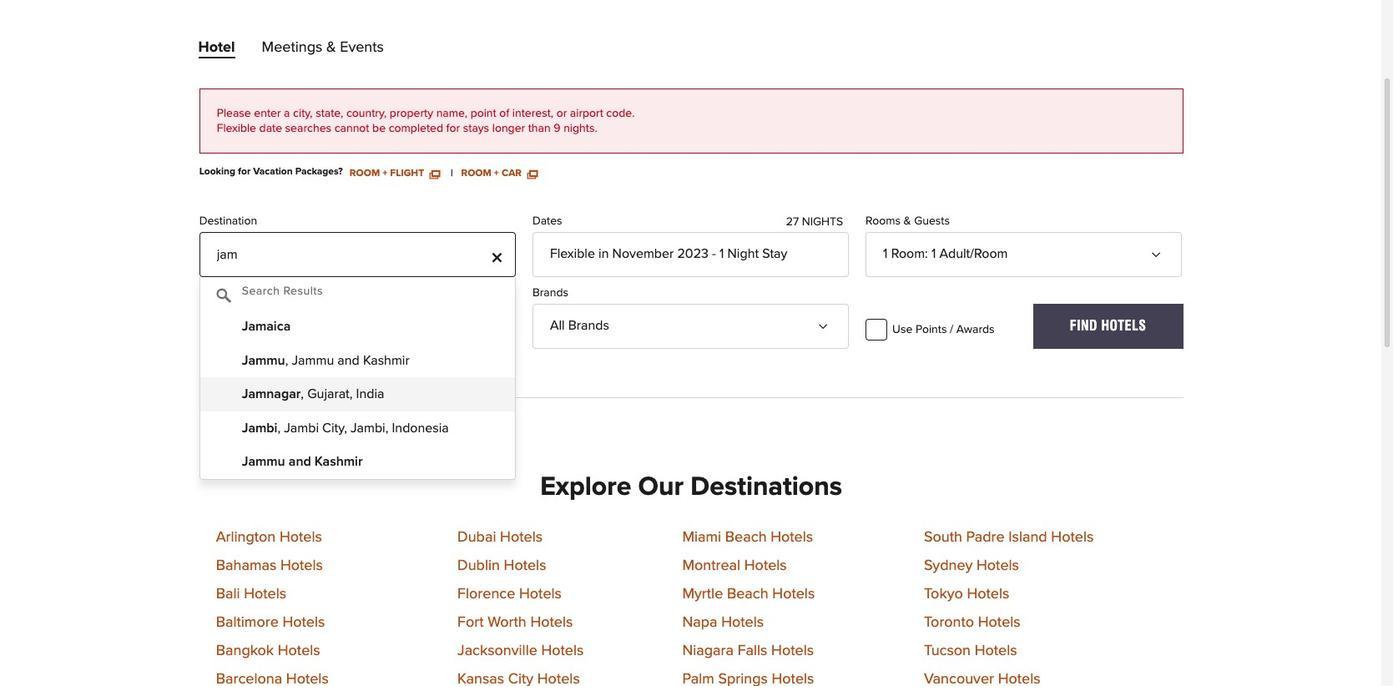 Task type: describe. For each thing, give the bounding box(es) containing it.
jam for jam nagar , gujarat, india
[[242, 388, 267, 401]]

find
[[1070, 318, 1098, 334]]

room + car link
[[461, 167, 537, 179]]

padre
[[966, 531, 1005, 546]]

hotels for dubai hotels
[[500, 531, 543, 546]]

jam nagar , gujarat, india
[[242, 388, 384, 401]]

hotels for sydney hotels
[[977, 559, 1019, 574]]

hotels for napa hotels
[[722, 616, 764, 631]]

explore our destinations
[[540, 474, 842, 501]]

destination
[[199, 215, 257, 227]]

clear image
[[486, 235, 499, 255]]

hotels right the falls at the right
[[772, 644, 814, 659]]

florence hotels link
[[458, 587, 562, 602]]

hotels for baltimore hotels
[[283, 616, 325, 631]]

sydney hotels link
[[924, 559, 1019, 574]]

montreal hotels
[[683, 559, 787, 574]]

+ for car
[[494, 169, 499, 179]]

1 vertical spatial for
[[238, 167, 251, 177]]

jam for jam aica
[[242, 320, 267, 333]]

looking
[[199, 167, 235, 177]]

niagara
[[683, 644, 734, 659]]

hotels for toronto hotels
[[978, 616, 1021, 631]]

rooms
[[866, 215, 901, 227]]

baltimore hotels
[[216, 616, 325, 631]]

bi
[[267, 421, 278, 435]]

fort worth hotels link
[[458, 616, 573, 631]]

night
[[728, 247, 759, 260]]

results
[[283, 285, 323, 297]]

for inside please enter a city, state, country, property name, point of interest, or airport code. flexible date searches cannot be completed for stays longer than 9 nights.
[[446, 123, 460, 134]]

fort
[[458, 616, 484, 631]]

awards
[[957, 324, 995, 336]]

city,
[[293, 108, 313, 119]]

gujarat,
[[307, 388, 353, 401]]

tokyo hotels link
[[924, 587, 1010, 602]]

0 horizontal spatial and
[[289, 455, 311, 469]]

opens in a new browser window. image
[[430, 169, 440, 179]]

napa hotels
[[683, 616, 764, 631]]

city,
[[322, 421, 347, 435]]

falls
[[738, 644, 768, 659]]

search image
[[217, 285, 231, 300]]

none link
[[199, 304, 516, 349]]

jam for jam bi , jambi city, jambi, indonesia
[[242, 421, 267, 435]]

tucson hotels
[[924, 644, 1017, 659]]

hotels down destinations
[[771, 531, 813, 546]]

south padre island hotels
[[924, 531, 1094, 546]]

27
[[786, 216, 799, 228]]

myrtle
[[683, 587, 723, 602]]

baltimore
[[216, 616, 279, 631]]

jam mu , jammu and kashmir
[[242, 354, 410, 367]]

arlington hotels
[[216, 531, 322, 546]]

tucson hotels link
[[924, 644, 1017, 659]]

search
[[242, 285, 280, 297]]

jambi,
[[351, 421, 389, 435]]

meetings & events link
[[262, 40, 384, 62]]

find hotels
[[1070, 318, 1147, 334]]

beach for myrtle
[[727, 587, 769, 602]]

search results
[[242, 285, 323, 297]]

dubai
[[458, 531, 496, 546]]

be
[[372, 123, 386, 134]]

opens in a new browser window. image
[[527, 169, 537, 179]]

toronto hotels link
[[924, 616, 1021, 631]]

hotels down "montreal hotels" link at bottom
[[773, 587, 815, 602]]

airport
[[570, 108, 603, 119]]

meetings
[[262, 40, 323, 55]]

nights
[[802, 216, 843, 228]]

jammu
[[292, 354, 334, 367]]

9
[[554, 123, 561, 134]]

south padre island hotels link
[[924, 531, 1094, 546]]

bali
[[216, 587, 240, 602]]

0 vertical spatial brands
[[533, 287, 569, 299]]

mu for , jammu and kashmir
[[267, 354, 285, 367]]

arrow down image
[[1155, 243, 1168, 256]]

bangkok
[[216, 644, 274, 659]]

1 1 from the left
[[720, 247, 724, 260]]

adult
[[940, 247, 970, 260]]

searches
[[285, 123, 332, 134]]

hotels for find hotels
[[1102, 318, 1147, 334]]

hotels for bali hotels
[[244, 587, 287, 602]]

special
[[199, 287, 237, 299]]

all brands
[[550, 319, 609, 332]]

jam bi , jambi city, jambi, indonesia
[[242, 421, 449, 435]]

jacksonville hotels
[[458, 644, 584, 659]]

room for room + car
[[461, 169, 492, 179]]

myrtle beach hotels link
[[683, 587, 815, 602]]

enter
[[254, 108, 281, 119]]

south
[[924, 531, 963, 546]]

niagara falls hotels
[[683, 644, 814, 659]]

1 horizontal spatial and
[[338, 354, 360, 367]]

hotels right island
[[1051, 531, 1094, 546]]

dubai hotels
[[458, 531, 543, 546]]

guests
[[914, 215, 950, 227]]

jambi
[[284, 421, 319, 435]]

completed
[[389, 123, 443, 134]]

flight
[[390, 169, 424, 179]]

meetings & events
[[262, 40, 384, 55]]

code.
[[606, 108, 635, 119]]

use
[[893, 324, 913, 336]]

florence hotels
[[458, 587, 562, 602]]

our
[[638, 474, 684, 501]]

bangkok hotels link
[[216, 644, 320, 659]]

bahamas
[[216, 559, 277, 574]]

+ for flight
[[383, 169, 388, 179]]

tokyo
[[924, 587, 963, 602]]



Task type: locate. For each thing, give the bounding box(es) containing it.
1 horizontal spatial ,
[[285, 354, 288, 367]]

1 vertical spatial beach
[[727, 587, 769, 602]]

kashmir up 'india'
[[363, 354, 410, 367]]

hotels for jacksonville hotels
[[541, 644, 584, 659]]

brands inside "link"
[[568, 319, 609, 332]]

events
[[340, 40, 384, 55]]

1 horizontal spatial room
[[461, 169, 492, 179]]

1 jam from the top
[[242, 320, 267, 333]]

for right looking
[[238, 167, 251, 177]]

stays
[[463, 123, 489, 134]]

room
[[350, 169, 380, 179], [461, 169, 492, 179], [891, 247, 925, 260]]

1 + from the left
[[383, 169, 388, 179]]

arlington hotels link
[[216, 531, 322, 546]]

hotels for dublin hotels
[[504, 559, 546, 574]]

1 vertical spatial mu
[[267, 455, 285, 469]]

mu for mu and kashmir
[[267, 455, 285, 469]]

bali hotels link
[[216, 587, 287, 602]]

car
[[502, 169, 522, 179]]

date
[[259, 123, 282, 134]]

and down the none 'link'
[[338, 354, 360, 367]]

0 vertical spatial ,
[[285, 354, 288, 367]]

1 vertical spatial ,
[[301, 388, 304, 401]]

please enter a city, state, country, property name, point of interest, or airport code. flexible date searches cannot be completed for stays longer than 9 nights.
[[217, 108, 635, 134]]

miami beach hotels link
[[683, 531, 813, 546]]

0 horizontal spatial for
[[238, 167, 251, 177]]

27 nights
[[786, 216, 843, 228]]

jam down jam aica
[[242, 354, 267, 367]]

jacksonville hotels link
[[458, 644, 584, 659]]

mu
[[267, 354, 285, 367], [267, 455, 285, 469]]

2 vertical spatial ,
[[278, 421, 281, 435]]

room for room + flight
[[350, 169, 380, 179]]

hotels down fort worth hotels link
[[541, 644, 584, 659]]

0 horizontal spatial flexible
[[217, 123, 256, 134]]

miami
[[683, 531, 722, 546]]

all brands link
[[533, 304, 849, 349]]

please
[[217, 108, 251, 119]]

of
[[500, 108, 510, 119]]

hotels up bahamas hotels link
[[280, 531, 322, 546]]

jam for jam mu , jammu and kashmir
[[242, 354, 267, 367]]

1 vertical spatial kashmir
[[315, 455, 363, 469]]

1 horizontal spatial 1
[[883, 247, 888, 260]]

toronto
[[924, 616, 974, 631]]

mu down aica
[[267, 354, 285, 367]]

,
[[285, 354, 288, 367], [301, 388, 304, 401], [278, 421, 281, 435]]

longer
[[492, 123, 525, 134]]

for down name,
[[446, 123, 460, 134]]

property
[[390, 108, 433, 119]]

& for meetings
[[326, 40, 336, 55]]

, for nagar
[[301, 388, 304, 401]]

bahamas hotels
[[216, 559, 323, 574]]

1 vertical spatial &
[[904, 215, 911, 227]]

2 horizontal spatial ,
[[301, 388, 304, 401]]

none
[[217, 319, 249, 332]]

sydney
[[924, 559, 973, 574]]

aica
[[267, 320, 291, 333]]

1 horizontal spatial flexible
[[550, 247, 595, 260]]

in
[[599, 247, 609, 260]]

flexible left in
[[550, 247, 595, 260]]

+ left flight
[[383, 169, 388, 179]]

+ inside room + flight link
[[383, 169, 388, 179]]

sydney hotels
[[924, 559, 1019, 574]]

hotels for tokyo hotels
[[967, 587, 1010, 602]]

1
[[720, 247, 724, 260], [883, 247, 888, 260], [932, 247, 936, 260]]

jam down bi
[[242, 455, 267, 469]]

kashmir
[[363, 354, 410, 367], [315, 455, 363, 469]]

myrtle beach hotels
[[683, 587, 815, 602]]

hotels up bangkok hotels link at the bottom left of page
[[283, 616, 325, 631]]

1 right :
[[932, 247, 936, 260]]

0 vertical spatial and
[[338, 354, 360, 367]]

than
[[528, 123, 551, 134]]

hotels down south padre island hotels link
[[977, 559, 1019, 574]]

, left jammu
[[285, 354, 288, 367]]

miami beach hotels
[[683, 531, 813, 546]]

for
[[446, 123, 460, 134], [238, 167, 251, 177]]

florence
[[458, 587, 515, 602]]

hotels down 'bahamas hotels'
[[244, 587, 287, 602]]

baltimore hotels link
[[216, 616, 325, 631]]

1 vertical spatial and
[[289, 455, 311, 469]]

hotels up "niagara falls hotels"
[[722, 616, 764, 631]]

bahamas hotels link
[[216, 559, 323, 574]]

room right "|"
[[461, 169, 492, 179]]

room + car
[[461, 169, 524, 179]]

2 + from the left
[[494, 169, 499, 179]]

bangkok hotels
[[216, 644, 320, 659]]

room + flight
[[350, 169, 427, 179]]

jam down the nagar
[[242, 421, 267, 435]]

flexible
[[217, 123, 256, 134], [550, 247, 595, 260]]

flexible down please
[[217, 123, 256, 134]]

hotels up myrtle beach hotels
[[745, 559, 787, 574]]

hotels for montreal hotels
[[745, 559, 787, 574]]

+ left car
[[494, 169, 499, 179]]

hotels down baltimore hotels link
[[278, 644, 320, 659]]

hotels up jacksonville hotels
[[531, 616, 573, 631]]

2 jam from the top
[[242, 354, 267, 367]]

4 jam from the top
[[242, 421, 267, 435]]

, left jambi
[[278, 421, 281, 435]]

0 vertical spatial kashmir
[[363, 354, 410, 367]]

&
[[326, 40, 336, 55], [904, 215, 911, 227]]

, for mu
[[285, 354, 288, 367]]

0 vertical spatial for
[[446, 123, 460, 134]]

1 room : 1 adult /room
[[883, 247, 1008, 260]]

flexible inside please enter a city, state, country, property name, point of interest, or airport code. flexible date searches cannot be completed for stays longer than 9 nights.
[[217, 123, 256, 134]]

|
[[451, 169, 453, 179]]

point
[[471, 108, 497, 119]]

hotels for arlington hotels
[[280, 531, 322, 546]]

& for rooms
[[904, 215, 911, 227]]

& left events
[[326, 40, 336, 55]]

hotels for tucson hotels
[[975, 644, 1017, 659]]

napa
[[683, 616, 718, 631]]

beach up montreal hotels at the bottom
[[725, 531, 767, 546]]

5 jam from the top
[[242, 455, 267, 469]]

1 down "rooms"
[[883, 247, 888, 260]]

jam down rates
[[242, 320, 267, 333]]

Destination text field
[[199, 232, 516, 277]]

flexible in november 2023 - 1 night stay
[[550, 247, 788, 260]]

3 jam from the top
[[242, 388, 267, 401]]

room left flight
[[350, 169, 380, 179]]

looking for vacation packages?
[[199, 167, 343, 177]]

and down jambi
[[289, 455, 311, 469]]

hotels down arlington hotels link
[[280, 559, 323, 574]]

hotels up toronto hotels link
[[967, 587, 1010, 602]]

hotels inside find hotels button
[[1102, 318, 1147, 334]]

/
[[950, 324, 954, 336]]

0 vertical spatial flexible
[[217, 123, 256, 134]]

3 1 from the left
[[932, 247, 936, 260]]

hotel link
[[198, 40, 235, 62]]

packages?
[[295, 167, 343, 177]]

1 horizontal spatial +
[[494, 169, 499, 179]]

2 1 from the left
[[883, 247, 888, 260]]

napa hotels link
[[683, 616, 764, 631]]

1 mu from the top
[[267, 354, 285, 367]]

or
[[557, 108, 567, 119]]

1 vertical spatial flexible
[[550, 247, 595, 260]]

+ inside "room + car" link
[[494, 169, 499, 179]]

fort worth hotels
[[458, 616, 573, 631]]

stay
[[763, 247, 788, 260]]

0 horizontal spatial 1
[[720, 247, 724, 260]]

& right "rooms"
[[904, 215, 911, 227]]

jam up bi
[[242, 388, 267, 401]]

find hotels button
[[1034, 304, 1184, 349]]

1 horizontal spatial for
[[446, 123, 460, 134]]

dublin hotels link
[[458, 559, 546, 574]]

brands up the all
[[533, 287, 569, 299]]

hotels for florence hotels
[[519, 587, 562, 602]]

dubai hotels link
[[458, 531, 543, 546]]

1 right -
[[720, 247, 724, 260]]

interest,
[[513, 108, 554, 119]]

0 horizontal spatial &
[[326, 40, 336, 55]]

2 mu from the top
[[267, 455, 285, 469]]

hotels up florence hotels link
[[504, 559, 546, 574]]

vacation
[[253, 167, 293, 177]]

, left gujarat,
[[301, 388, 304, 401]]

hotels up 'dublin hotels' link
[[500, 531, 543, 546]]

0 horizontal spatial +
[[383, 169, 388, 179]]

cannot
[[335, 123, 369, 134]]

0 vertical spatial &
[[326, 40, 336, 55]]

hotels down toronto hotels link
[[975, 644, 1017, 659]]

kashmir down city,
[[315, 455, 363, 469]]

hotels for bangkok hotels
[[278, 644, 320, 659]]

jam for jam mu and kashmir
[[242, 455, 267, 469]]

and
[[338, 354, 360, 367], [289, 455, 311, 469]]

0 vertical spatial mu
[[267, 354, 285, 367]]

:
[[925, 247, 928, 260]]

jam mu and kashmir
[[242, 455, 363, 469]]

november
[[613, 247, 674, 260]]

mu down bi
[[267, 455, 285, 469]]

1 horizontal spatial &
[[904, 215, 911, 227]]

, for bi
[[278, 421, 281, 435]]

beach for miami
[[725, 531, 767, 546]]

beach
[[725, 531, 767, 546], [727, 587, 769, 602]]

2 horizontal spatial room
[[891, 247, 925, 260]]

1 vertical spatial brands
[[568, 319, 609, 332]]

0 vertical spatial beach
[[725, 531, 767, 546]]

room down rooms & guests
[[891, 247, 925, 260]]

0 horizontal spatial room
[[350, 169, 380, 179]]

hotels up fort worth hotels link
[[519, 587, 562, 602]]

brands right the all
[[568, 319, 609, 332]]

hotels up tucson hotels link
[[978, 616, 1021, 631]]

montreal hotels link
[[683, 559, 787, 574]]

niagara falls hotels link
[[683, 644, 814, 659]]

hotels for bahamas hotels
[[280, 559, 323, 574]]

0 horizontal spatial ,
[[278, 421, 281, 435]]

hotels right find
[[1102, 318, 1147, 334]]

beach down "montreal hotels" link at bottom
[[727, 587, 769, 602]]

arrow down image
[[822, 315, 835, 328]]

2 horizontal spatial 1
[[932, 247, 936, 260]]

points
[[916, 324, 947, 336]]



Task type: vqa. For each thing, say whether or not it's contained in the screenshot.


